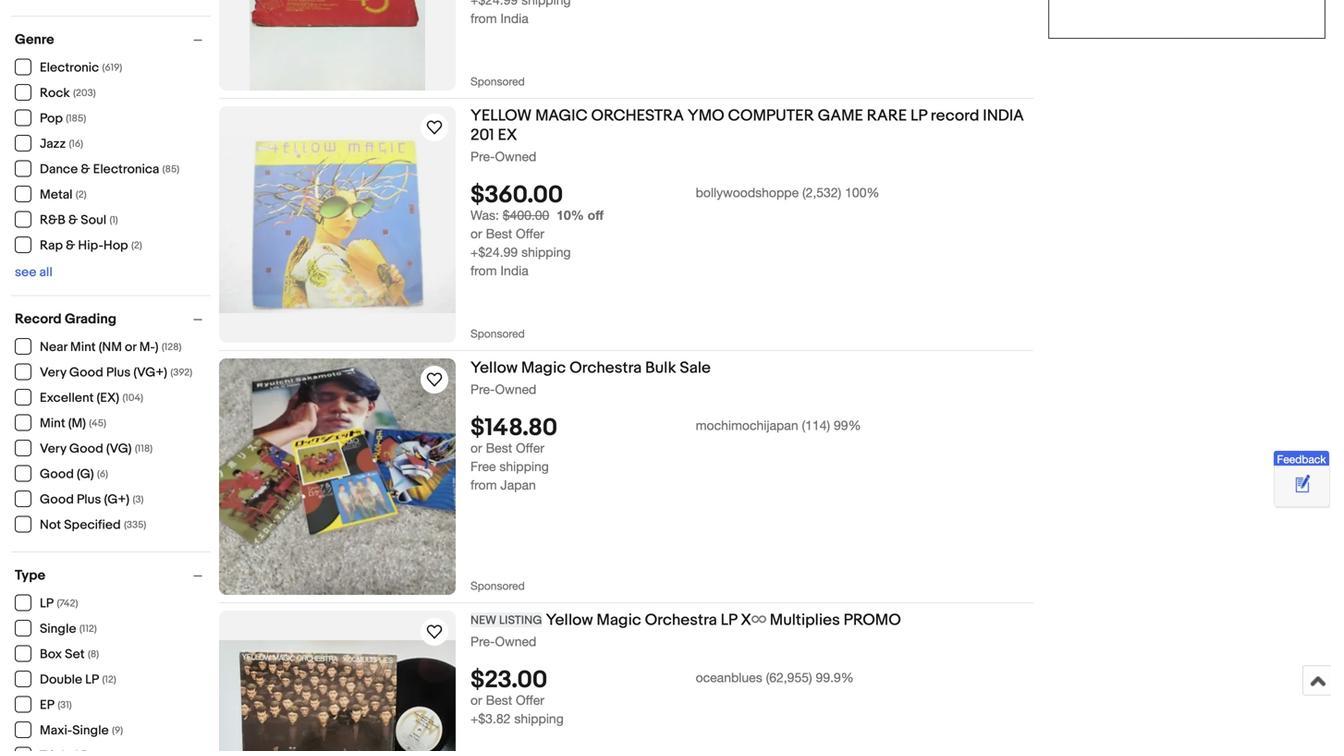 Task type: describe. For each thing, give the bounding box(es) containing it.
lp left (12)
[[85, 673, 99, 688]]

from inside mochimochijapan (114) 99% or best offer free shipping from japan
[[471, 478, 497, 493]]

(2) inside metal (2)
[[76, 189, 87, 201]]

type
[[15, 568, 45, 584]]

pop
[[40, 111, 63, 127]]

(2) inside rap & hip-hop (2)
[[131, 240, 142, 252]]

best for mochimochijapan (114) 99% or best offer free shipping from japan
[[486, 441, 512, 456]]

orchestra inside yellow magic orchestra bulk sale pre-owned
[[570, 359, 642, 378]]

not
[[40, 518, 61, 533]]

(45)
[[89, 418, 106, 430]]

(335)
[[124, 520, 146, 532]]

pre- inside "yellow magic orchestra ymo computer game  rare lp record india 201 ex pre-owned"
[[471, 149, 495, 164]]

off
[[588, 208, 604, 223]]

single (112)
[[40, 622, 97, 637]]

good up the 'not'
[[40, 492, 74, 508]]

201
[[471, 126, 494, 145]]

very good (vg) (118)
[[40, 441, 153, 457]]

electronic
[[40, 60, 99, 76]]

watch yellow magic orchestra lp  x♾️ multiplies promo image
[[423, 621, 446, 643]]

0 vertical spatial single
[[40, 622, 76, 637]]

good (g) (6)
[[40, 467, 108, 483]]

computer
[[728, 106, 814, 126]]

(3)
[[133, 494, 144, 506]]

mint (m) (45)
[[40, 416, 106, 432]]

hip-
[[78, 238, 103, 254]]

yellow inside yellow magic orchestra bulk sale pre-owned
[[471, 359, 518, 378]]

magic
[[535, 106, 588, 126]]

good left (g)
[[40, 467, 74, 483]]

orchestra
[[591, 106, 684, 126]]

lp (742)
[[40, 596, 78, 612]]

pop (185)
[[40, 111, 86, 127]]

jazz
[[40, 136, 66, 152]]

type button
[[15, 568, 211, 584]]

yellow magic orchestra bulk sale image
[[219, 359, 456, 595]]

99%
[[834, 418, 861, 433]]

listing
[[499, 614, 542, 628]]

mochimochijapan (114) 99% or best offer free shipping from japan
[[471, 418, 861, 493]]

(1)
[[110, 214, 118, 226]]

watch yellow magic orchestra bulk sale image
[[423, 369, 446, 391]]

bulk
[[645, 359, 676, 378]]

3 sponsored from the top
[[471, 580, 525, 593]]

box
[[40, 647, 62, 663]]

india
[[983, 106, 1024, 126]]

feedback
[[1277, 453, 1326, 466]]

10%
[[557, 208, 584, 223]]

yellow magic orchestra ymo computer game  rare lp record india 201 ex image
[[219, 136, 456, 313]]

(31)
[[58, 700, 72, 712]]

$360.00
[[471, 181, 563, 210]]

bollywoodshoppe (2,532) 100% was: $400.00 10% off or best offer +$24.99 shipping from india
[[471, 185, 880, 278]]

(16)
[[69, 138, 83, 150]]

hop
[[103, 238, 128, 254]]

& for rap
[[66, 238, 75, 254]]

or for mochimochijapan
[[471, 441, 482, 456]]

double
[[40, 673, 82, 688]]

best inside bollywoodshoppe (2,532) 100% was: $400.00 10% off or best offer +$24.99 shipping from india
[[486, 226, 512, 241]]

specified
[[64, 518, 121, 533]]

double lp (12)
[[40, 673, 116, 688]]

(62,955)
[[766, 670, 812, 686]]

lp inside "yellow magic orchestra ymo computer game  rare lp record india 201 ex pre-owned"
[[911, 106, 927, 126]]

(392)
[[170, 367, 192, 379]]

oceanblues (62,955) 99.9% or best offer +$3.82 shipping
[[471, 670, 854, 727]]

jazz (16)
[[40, 136, 83, 152]]

(m)
[[68, 416, 86, 432]]

maxi-
[[40, 723, 72, 739]]

yellow magic orchestra bulk sale link
[[471, 359, 1034, 381]]

1 from from the top
[[471, 11, 497, 26]]

promo
[[844, 611, 901, 630]]

(185)
[[66, 113, 86, 125]]

metal (2)
[[40, 187, 87, 203]]

ep (31)
[[40, 698, 72, 714]]

magic inside the new listing yellow magic orchestra lp  x♾️ multiplies promo pre-owned
[[597, 611, 641, 630]]

ep
[[40, 698, 54, 714]]

metal
[[40, 187, 73, 203]]

see
[[15, 265, 36, 281]]

$23.00
[[471, 667, 547, 695]]

electronic (619)
[[40, 60, 122, 76]]

yellow magic orchestra ymo computer game  rare lp record india 201 ex heading
[[471, 106, 1024, 145]]

very for very good (vg)
[[40, 441, 66, 457]]

lp left (742)
[[40, 596, 54, 612]]

best for oceanblues (62,955) 99.9% or best offer +$3.82 shipping
[[486, 693, 512, 708]]

rare
[[867, 106, 907, 126]]

see all button
[[15, 265, 53, 281]]

magic inside yellow magic orchestra bulk sale pre-owned
[[521, 359, 566, 378]]

set
[[65, 647, 85, 663]]

)
[[155, 340, 159, 355]]

or inside bollywoodshoppe (2,532) 100% was: $400.00 10% off or best offer +$24.99 shipping from india
[[471, 226, 482, 241]]

watch yellow magic orchestra ymo computer game  rare lp record india 201 ex image
[[423, 116, 446, 139]]

r&b & soul (1)
[[40, 213, 118, 228]]

new listing yellow magic orchestra lp  x♾️ multiplies promo pre-owned
[[471, 611, 901, 649]]

rock
[[40, 86, 70, 101]]

pre- inside yellow magic orchestra bulk sale pre-owned
[[471, 382, 495, 397]]

india inside bollywoodshoppe (2,532) 100% was: $400.00 10% off or best offer +$24.99 shipping from india
[[501, 263, 529, 278]]

ymo
[[688, 106, 724, 126]]

(114)
[[802, 418, 830, 433]]

(118)
[[135, 443, 153, 455]]

$400.00
[[503, 208, 549, 223]]

owned inside the new listing yellow magic orchestra lp  x♾️ multiplies promo pre-owned
[[495, 634, 536, 649]]



Task type: vqa. For each thing, say whether or not it's contained in the screenshot.
Offer inside the bollywoodshoppe (2,532) 100% Was: $400.00 10% off or Best Offer +$24.99 shipping from India
yes



Task type: locate. For each thing, give the bounding box(es) containing it.
2 offer from the top
[[516, 441, 544, 456]]

2 sponsored from the top
[[471, 327, 525, 340]]

yellow
[[471, 106, 532, 126]]

record
[[15, 311, 62, 328]]

0 vertical spatial india
[[501, 11, 529, 26]]

best up free
[[486, 441, 512, 456]]

or
[[471, 226, 482, 241], [125, 340, 136, 355], [471, 441, 482, 456], [471, 693, 482, 708]]

maxi-single (9)
[[40, 723, 123, 739]]

lp
[[911, 106, 927, 126], [40, 596, 54, 612], [721, 611, 737, 630], [85, 673, 99, 688]]

multiplies
[[770, 611, 840, 630]]

new
[[471, 614, 496, 628]]

1 vertical spatial mint
[[40, 416, 65, 432]]

(12)
[[102, 674, 116, 686]]

game
[[818, 106, 863, 126]]

2 best from the top
[[486, 441, 512, 456]]

orchestra left x♾️
[[645, 611, 717, 630]]

offer for mochimochijapan (114) 99% or best offer free shipping from japan
[[516, 441, 544, 456]]

yellow magic orchestra ymo computer game  rare lp record india 201 ex pre-owned
[[471, 106, 1024, 164]]

(112)
[[79, 624, 97, 636]]

r&b
[[40, 213, 66, 228]]

1 india from the top
[[501, 11, 529, 26]]

genre button
[[15, 31, 211, 48]]

very down near
[[40, 365, 66, 381]]

1 vertical spatial owned
[[495, 382, 536, 397]]

see all
[[15, 265, 53, 281]]

(6)
[[97, 469, 108, 481]]

shipping inside oceanblues (62,955) 99.9% or best offer +$3.82 shipping
[[514, 712, 564, 727]]

pre- right watch yellow magic orchestra bulk sale icon
[[471, 382, 495, 397]]

1 offer from the top
[[516, 226, 544, 241]]

0 vertical spatial offer
[[516, 226, 544, 241]]

2 pre- from the top
[[471, 382, 495, 397]]

1 horizontal spatial yellow
[[546, 611, 593, 630]]

1 owned from the top
[[495, 149, 536, 164]]

m-
[[139, 340, 155, 355]]

all
[[39, 265, 53, 281]]

1 vertical spatial india
[[501, 263, 529, 278]]

ymo yellow magic orchestra computer game rare india single ps 45 electronica !!! image
[[249, 0, 425, 91]]

0 horizontal spatial plus
[[77, 492, 101, 508]]

2 india from the top
[[501, 263, 529, 278]]

1 vertical spatial pre-
[[471, 382, 495, 397]]

pre- down 201
[[471, 149, 495, 164]]

yellow magic orchestra ymo computer game  rare lp record india 201 ex link
[[471, 106, 1034, 148]]

good plus (g+) (3)
[[40, 492, 144, 508]]

yellow magic orchestra lp  x♾️ multiplies promo image
[[219, 641, 456, 752]]

2 vertical spatial sponsored
[[471, 580, 525, 593]]

good up (g)
[[69, 441, 103, 457]]

1 horizontal spatial mint
[[70, 340, 96, 355]]

plus down near mint (nm or m-) (128)
[[106, 365, 131, 381]]

shipping down $400.00
[[521, 245, 571, 260]]

sale
[[680, 359, 711, 378]]

shipping up japan at the bottom left of the page
[[500, 459, 549, 474]]

0 vertical spatial from
[[471, 11, 497, 26]]

(ex)
[[97, 391, 119, 406]]

or inside mochimochijapan (114) 99% or best offer free shipping from japan
[[471, 441, 482, 456]]

2 vertical spatial sponsored text field
[[471, 533, 534, 595]]

sponsored
[[471, 75, 525, 88], [471, 327, 525, 340], [471, 580, 525, 593]]

owned down the 'listing'
[[495, 634, 536, 649]]

2 vertical spatial best
[[486, 693, 512, 708]]

0 vertical spatial &
[[81, 162, 90, 177]]

3 from from the top
[[471, 478, 497, 493]]

or inside oceanblues (62,955) 99.9% or best offer +$3.82 shipping
[[471, 693, 482, 708]]

(g+)
[[104, 492, 129, 508]]

mint left (m)
[[40, 416, 65, 432]]

best up +$24.99
[[486, 226, 512, 241]]

$148.80
[[471, 414, 558, 443]]

1 vertical spatial very
[[40, 441, 66, 457]]

0 horizontal spatial mint
[[40, 416, 65, 432]]

0 horizontal spatial (2)
[[76, 189, 87, 201]]

very for very good plus (vg+)
[[40, 365, 66, 381]]

0 vertical spatial (2)
[[76, 189, 87, 201]]

yellow
[[471, 359, 518, 378], [546, 611, 593, 630]]

1 best from the top
[[486, 226, 512, 241]]

yellow right watch yellow magic orchestra bulk sale icon
[[471, 359, 518, 378]]

shipping for oceanblues (62,955) 99.9% or best offer +$3.82 shipping
[[514, 712, 564, 727]]

(nm
[[99, 340, 122, 355]]

3 best from the top
[[486, 693, 512, 708]]

good
[[69, 365, 103, 381], [69, 441, 103, 457], [40, 467, 74, 483], [40, 492, 74, 508]]

shipping
[[521, 245, 571, 260], [500, 459, 549, 474], [514, 712, 564, 727]]

magic up $148.80
[[521, 359, 566, 378]]

2 from from the top
[[471, 263, 497, 278]]

orchestra left bulk
[[570, 359, 642, 378]]

1 horizontal spatial plus
[[106, 365, 131, 381]]

offer inside oceanblues (62,955) 99.9% or best offer +$3.82 shipping
[[516, 693, 544, 708]]

& right rap
[[66, 238, 75, 254]]

or up free
[[471, 441, 482, 456]]

owned inside yellow magic orchestra bulk sale pre-owned
[[495, 382, 536, 397]]

or up +$3.82
[[471, 693, 482, 708]]

(85)
[[162, 164, 179, 176]]

0 vertical spatial pre-
[[471, 149, 495, 164]]

orchestra
[[570, 359, 642, 378], [645, 611, 717, 630]]

near
[[40, 340, 67, 355]]

japan
[[501, 478, 536, 493]]

1 vertical spatial plus
[[77, 492, 101, 508]]

lp left x♾️
[[721, 611, 737, 630]]

(2)
[[76, 189, 87, 201], [131, 240, 142, 252]]

2 vertical spatial owned
[[495, 634, 536, 649]]

0 vertical spatial sponsored text field
[[471, 29, 534, 91]]

sponsored up new
[[471, 580, 525, 593]]

1 vertical spatial sponsored
[[471, 327, 525, 340]]

(9)
[[112, 725, 123, 737]]

near mint (nm or m-) (128)
[[40, 340, 182, 355]]

&
[[81, 162, 90, 177], [68, 213, 78, 228], [66, 238, 75, 254]]

or for near
[[125, 340, 136, 355]]

2 vertical spatial shipping
[[514, 712, 564, 727]]

lp inside the new listing yellow magic orchestra lp  x♾️ multiplies promo pre-owned
[[721, 611, 737, 630]]

+$3.82
[[471, 712, 511, 727]]

99.9%
[[816, 670, 854, 686]]

offer inside bollywoodshoppe (2,532) 100% was: $400.00 10% off or best offer +$24.99 shipping from india
[[516, 226, 544, 241]]

0 vertical spatial magic
[[521, 359, 566, 378]]

2 very from the top
[[40, 441, 66, 457]]

2 owned from the top
[[495, 382, 536, 397]]

bollywoodshoppe
[[696, 185, 799, 200]]

offer down $400.00
[[516, 226, 544, 241]]

& right "dance"
[[81, 162, 90, 177]]

0 vertical spatial sponsored
[[471, 75, 525, 88]]

3 offer from the top
[[516, 693, 544, 708]]

from inside bollywoodshoppe (2,532) 100% was: $400.00 10% off or best offer +$24.99 shipping from india
[[471, 263, 497, 278]]

oceanblues
[[696, 670, 762, 686]]

& for dance
[[81, 162, 90, 177]]

single down "lp (742)" on the left bottom of the page
[[40, 622, 76, 637]]

sponsored text field down from india
[[471, 29, 534, 91]]

pre- inside the new listing yellow magic orchestra lp  x♾️ multiplies promo pre-owned
[[471, 634, 495, 649]]

2 vertical spatial pre-
[[471, 634, 495, 649]]

best
[[486, 226, 512, 241], [486, 441, 512, 456], [486, 693, 512, 708]]

1 vertical spatial (2)
[[131, 240, 142, 252]]

yellow inside the new listing yellow magic orchestra lp  x♾️ multiplies promo pre-owned
[[546, 611, 593, 630]]

offer inside mochimochijapan (114) 99% or best offer free shipping from japan
[[516, 441, 544, 456]]

best inside mochimochijapan (114) 99% or best offer free shipping from japan
[[486, 441, 512, 456]]

shipping inside bollywoodshoppe (2,532) 100% was: $400.00 10% off or best offer +$24.99 shipping from india
[[521, 245, 571, 260]]

or left the m-
[[125, 340, 136, 355]]

shipping for mochimochijapan (114) 99% or best offer free shipping from japan
[[500, 459, 549, 474]]

0 horizontal spatial yellow
[[471, 359, 518, 378]]

1 very from the top
[[40, 365, 66, 381]]

ex
[[498, 126, 517, 145]]

free
[[471, 459, 496, 474]]

very down the mint (m) (45) at the left bottom of the page
[[40, 441, 66, 457]]

1 vertical spatial &
[[68, 213, 78, 228]]

sponsored text field down +$24.99
[[471, 281, 534, 343]]

1 horizontal spatial (2)
[[131, 240, 142, 252]]

best inside oceanblues (62,955) 99.9% or best offer +$3.82 shipping
[[486, 693, 512, 708]]

soul
[[81, 213, 106, 228]]

(vg+)
[[133, 365, 167, 381]]

sponsored up the yellow
[[471, 75, 525, 88]]

rap & hip-hop (2)
[[40, 238, 142, 254]]

dance & electronica (85)
[[40, 162, 179, 177]]

magic up oceanblues (62,955) 99.9% or best offer +$3.82 shipping in the bottom of the page
[[597, 611, 641, 630]]

electronica
[[93, 162, 159, 177]]

0 vertical spatial orchestra
[[570, 359, 642, 378]]

orchestra inside the new listing yellow magic orchestra lp  x♾️ multiplies promo pre-owned
[[645, 611, 717, 630]]

excellent (ex) (104)
[[40, 391, 143, 406]]

1 vertical spatial single
[[72, 723, 109, 739]]

very good plus (vg+) (392)
[[40, 365, 192, 381]]

1 sponsored from the top
[[471, 75, 525, 88]]

record grading button
[[15, 311, 211, 328]]

0 vertical spatial owned
[[495, 149, 536, 164]]

2 vertical spatial &
[[66, 238, 75, 254]]

sponsored down +$24.99
[[471, 327, 525, 340]]

single
[[40, 622, 76, 637], [72, 723, 109, 739]]

1 vertical spatial sponsored text field
[[471, 281, 534, 343]]

Sponsored text field
[[471, 29, 534, 91], [471, 281, 534, 343], [471, 533, 534, 595]]

(2) right hop on the left top of page
[[131, 240, 142, 252]]

0 vertical spatial very
[[40, 365, 66, 381]]

& for r&b
[[68, 213, 78, 228]]

plus
[[106, 365, 131, 381], [77, 492, 101, 508]]

(742)
[[57, 598, 78, 610]]

shipping inside mochimochijapan (114) 99% or best offer free shipping from japan
[[500, 459, 549, 474]]

best up +$3.82
[[486, 693, 512, 708]]

offer
[[516, 226, 544, 241], [516, 441, 544, 456], [516, 693, 544, 708]]

india
[[501, 11, 529, 26], [501, 263, 529, 278]]

3 pre- from the top
[[471, 634, 495, 649]]

from
[[471, 11, 497, 26], [471, 263, 497, 278], [471, 478, 497, 493]]

pre- down new
[[471, 634, 495, 649]]

(2) right metal
[[76, 189, 87, 201]]

x♾️
[[741, 611, 766, 630]]

yellow magic orchestra bulk sale heading
[[471, 359, 711, 378]]

0 vertical spatial best
[[486, 226, 512, 241]]

offer down the 'listing'
[[516, 693, 544, 708]]

2 sponsored text field from the top
[[471, 281, 534, 343]]

0 vertical spatial mint
[[70, 340, 96, 355]]

box set (8)
[[40, 647, 99, 663]]

1 vertical spatial orchestra
[[645, 611, 717, 630]]

1 horizontal spatial orchestra
[[645, 611, 717, 630]]

mint left (nm
[[70, 340, 96, 355]]

(128)
[[162, 342, 182, 354]]

owned up $148.80
[[495, 382, 536, 397]]

2 vertical spatial offer
[[516, 693, 544, 708]]

offer up japan at the bottom left of the page
[[516, 441, 544, 456]]

or down was: on the top left of page
[[471, 226, 482, 241]]

0 vertical spatial plus
[[106, 365, 131, 381]]

advertisement region
[[1048, 0, 1326, 39]]

0 vertical spatial yellow
[[471, 359, 518, 378]]

shipping right +$3.82
[[514, 712, 564, 727]]

1 horizontal spatial magic
[[597, 611, 641, 630]]

or for oceanblues
[[471, 693, 482, 708]]

& left soul
[[68, 213, 78, 228]]

single left (9)
[[72, 723, 109, 739]]

(g)
[[77, 467, 94, 483]]

1 vertical spatial offer
[[516, 441, 544, 456]]

0 vertical spatial shipping
[[521, 245, 571, 260]]

sponsored text field up the 'listing'
[[471, 533, 534, 595]]

0 horizontal spatial orchestra
[[570, 359, 642, 378]]

1 vertical spatial shipping
[[500, 459, 549, 474]]

1 sponsored text field from the top
[[471, 29, 534, 91]]

(104)
[[122, 392, 143, 404]]

offer for oceanblues (62,955) 99.9% or best offer +$3.82 shipping
[[516, 693, 544, 708]]

1 pre- from the top
[[471, 149, 495, 164]]

lp right rare
[[911, 106, 927, 126]]

plus up specified
[[77, 492, 101, 508]]

1 vertical spatial from
[[471, 263, 497, 278]]

3 sponsored text field from the top
[[471, 533, 534, 595]]

owned down "ex"
[[495, 149, 536, 164]]

0 horizontal spatial magic
[[521, 359, 566, 378]]

(2,532)
[[802, 185, 841, 200]]

(619)
[[102, 62, 122, 74]]

yellow magic orchestra bulk sale pre-owned
[[471, 359, 711, 397]]

2 vertical spatial from
[[471, 478, 497, 493]]

excellent
[[40, 391, 94, 406]]

1 vertical spatial yellow
[[546, 611, 593, 630]]

1 vertical spatial best
[[486, 441, 512, 456]]

1 vertical spatial magic
[[597, 611, 641, 630]]

100%
[[845, 185, 880, 200]]

yellow right the 'listing'
[[546, 611, 593, 630]]

from india
[[471, 11, 529, 26]]

yellow magic orchestra lp  x♾️ multiplies promo heading
[[471, 611, 901, 630]]

magic
[[521, 359, 566, 378], [597, 611, 641, 630]]

3 owned from the top
[[495, 634, 536, 649]]

genre
[[15, 31, 54, 48]]

owned inside "yellow magic orchestra ymo computer game  rare lp record india 201 ex pre-owned"
[[495, 149, 536, 164]]

good up excellent (ex) (104)
[[69, 365, 103, 381]]



